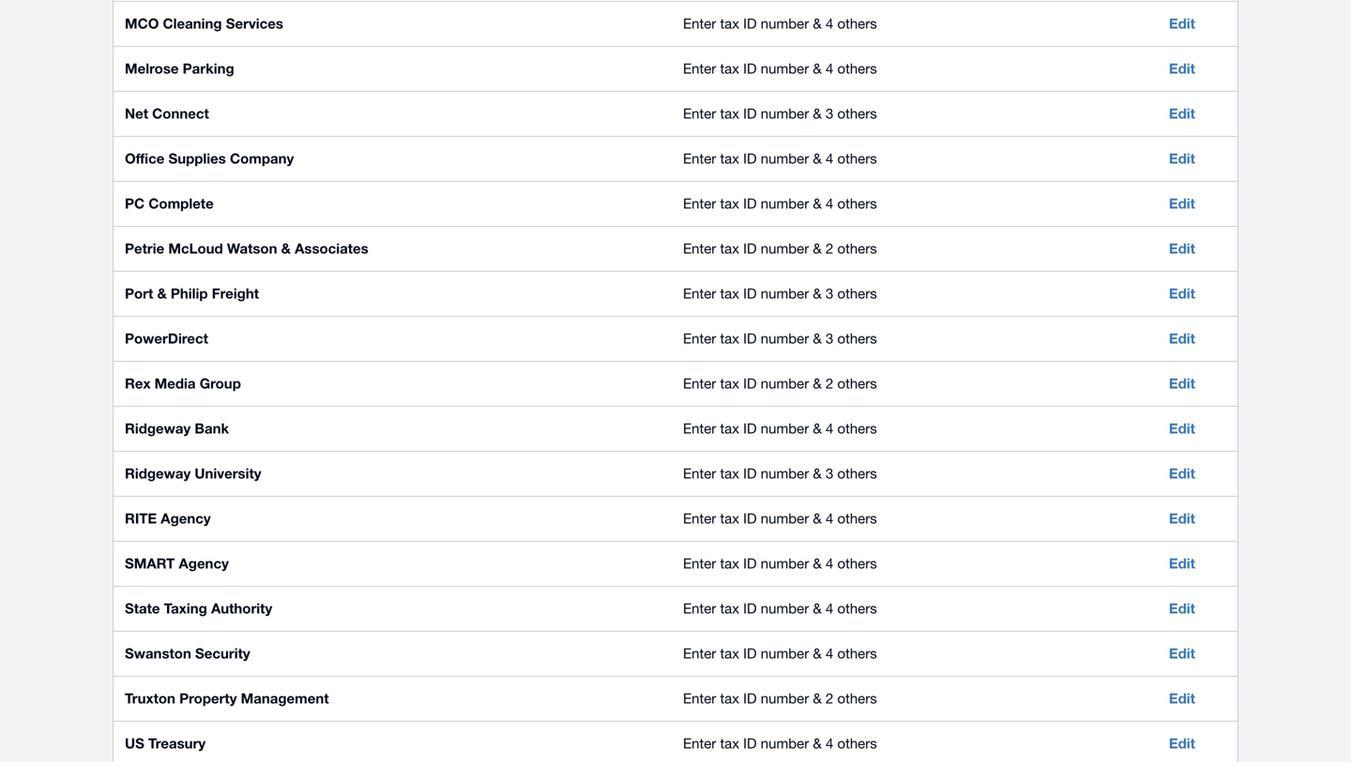 Task type: describe. For each thing, give the bounding box(es) containing it.
rite
[[125, 510, 157, 527]]

edit for net connect
[[1169, 105, 1195, 122]]

& for rex media group
[[813, 375, 822, 392]]

id for rex media group
[[743, 375, 757, 392]]

mcloud
[[168, 240, 223, 257]]

cleaning
[[163, 15, 222, 32]]

security
[[195, 646, 250, 662]]

4 for us treasury
[[826, 736, 834, 752]]

net connect
[[125, 105, 209, 122]]

tax for net connect
[[720, 105, 739, 122]]

net
[[125, 105, 148, 122]]

us
[[125, 736, 144, 753]]

enter for ridgeway university
[[683, 465, 716, 482]]

enter for smart agency
[[683, 555, 716, 572]]

number for rex media group
[[761, 375, 809, 392]]

university
[[195, 465, 261, 482]]

& for office supplies company
[[813, 150, 822, 167]]

supplies
[[168, 150, 226, 167]]

enter for ridgeway bank
[[683, 420, 716, 437]]

others for truxton property management
[[837, 691, 877, 707]]

rite agency
[[125, 510, 211, 527]]

enter for office supplies company
[[683, 150, 716, 167]]

& for smart agency
[[813, 555, 822, 572]]

taxing
[[164, 601, 207, 617]]

bank
[[195, 420, 229, 437]]

3 3 from the top
[[826, 330, 834, 347]]

smart
[[125, 555, 175, 572]]

enter tax id number & 3 others for &
[[683, 285, 877, 302]]

port
[[125, 285, 153, 302]]

edit for smart agency
[[1169, 555, 1195, 572]]

edit link for rite agency
[[1169, 510, 1195, 527]]

enter for port & philip freight
[[683, 285, 716, 302]]

number for truxton property management
[[761, 691, 809, 707]]

id for state taxing authority
[[743, 601, 757, 617]]

office supplies company
[[125, 150, 294, 167]]

& for swanston security
[[813, 646, 822, 662]]

4 for swanston security
[[826, 646, 834, 662]]

enter for melrose parking
[[683, 60, 716, 76]]

enter for powerdirect
[[683, 330, 716, 347]]

& for rite agency
[[813, 510, 822, 527]]

enter tax id number & 4 others for pc complete
[[683, 195, 877, 212]]

edit for truxton property management
[[1169, 691, 1195, 707]]

port & philip freight
[[125, 285, 259, 302]]

others for swanston security
[[837, 646, 877, 662]]

enter tax id number & 2 others for petrie mcloud watson & associates
[[683, 240, 877, 257]]

enter tax id number & 4 others for us treasury
[[683, 736, 877, 752]]

& for truxton property management
[[813, 691, 822, 707]]

& for state taxing authority
[[813, 601, 822, 617]]

enter tax id number & 4 others for rite agency
[[683, 510, 877, 527]]

edit for petrie mcloud watson & associates
[[1169, 240, 1195, 257]]

edit link for mco cleaning services
[[1169, 15, 1195, 32]]

edit for port & philip freight
[[1169, 285, 1195, 302]]

id for rite agency
[[743, 510, 757, 527]]

enter tax id number & 2 others for rex media group
[[683, 375, 877, 392]]

edit for mco cleaning services
[[1169, 15, 1195, 32]]

tax for ridgeway bank
[[720, 420, 739, 437]]

number for swanston security
[[761, 646, 809, 662]]

edit for state taxing authority
[[1169, 601, 1195, 617]]

philip
[[171, 285, 208, 302]]

number for office supplies company
[[761, 150, 809, 167]]

& for melrose parking
[[813, 60, 822, 76]]

services
[[226, 15, 283, 32]]

mco
[[125, 15, 159, 32]]

number for powerdirect
[[761, 330, 809, 347]]

state taxing authority
[[125, 601, 272, 617]]

number for us treasury
[[761, 736, 809, 752]]

id for powerdirect
[[743, 330, 757, 347]]

enter for net connect
[[683, 105, 716, 122]]

& for us treasury
[[813, 736, 822, 752]]

treasury
[[148, 736, 206, 753]]

others for petrie mcloud watson & associates
[[837, 240, 877, 257]]

id for mco cleaning services
[[743, 15, 757, 31]]

tax for port & philip freight
[[720, 285, 739, 302]]

state
[[125, 601, 160, 617]]

number for ridgeway university
[[761, 465, 809, 482]]

edit for pc complete
[[1169, 195, 1195, 212]]

& for ridgeway university
[[813, 465, 822, 482]]

petrie mcloud watson & associates
[[125, 240, 368, 257]]

edit link for net connect
[[1169, 105, 1195, 122]]

edit link for melrose parking
[[1169, 60, 1195, 77]]

number for pc complete
[[761, 195, 809, 212]]

agency for rite agency
[[161, 510, 211, 527]]

4 for smart agency
[[826, 555, 834, 572]]

ridgeway for ridgeway bank
[[125, 420, 191, 437]]

4 for rite agency
[[826, 510, 834, 527]]

tax for mco cleaning services
[[720, 15, 739, 31]]

number for state taxing authority
[[761, 601, 809, 617]]

enter for state taxing authority
[[683, 601, 716, 617]]

enter for mco cleaning services
[[683, 15, 716, 31]]

3 for &
[[826, 285, 834, 302]]

rex
[[125, 375, 151, 392]]

tax for smart agency
[[720, 555, 739, 572]]

edit for us treasury
[[1169, 736, 1195, 753]]

id for melrose parking
[[743, 60, 757, 76]]

others for rex media group
[[837, 375, 877, 392]]



Task type: vqa. For each thing, say whether or not it's contained in the screenshot.
the left "your"
no



Task type: locate. For each thing, give the bounding box(es) containing it.
16 enter from the top
[[683, 691, 716, 707]]

id for truxton property management
[[743, 691, 757, 707]]

enter tax id number & 4 others for ridgeway bank
[[683, 420, 877, 437]]

9 enter tax id number & 4 others from the top
[[683, 646, 877, 662]]

enter tax id number & 4 others
[[683, 15, 877, 31], [683, 60, 877, 76], [683, 150, 877, 167], [683, 195, 877, 212], [683, 420, 877, 437], [683, 510, 877, 527], [683, 555, 877, 572], [683, 601, 877, 617], [683, 646, 877, 662], [683, 736, 877, 752]]

10 edit from the top
[[1169, 420, 1195, 437]]

3 others from the top
[[837, 105, 877, 122]]

4 for pc complete
[[826, 195, 834, 212]]

1 edit link from the top
[[1169, 15, 1195, 32]]

media
[[155, 375, 196, 392]]

4 number from the top
[[761, 150, 809, 167]]

11 tax from the top
[[720, 465, 739, 482]]

others for mco cleaning services
[[837, 15, 877, 31]]

number for smart agency
[[761, 555, 809, 572]]

2 vertical spatial 2
[[826, 691, 834, 707]]

2 for truxton property management
[[826, 691, 834, 707]]

tax for pc complete
[[720, 195, 739, 212]]

1 id from the top
[[743, 15, 757, 31]]

melrose
[[125, 60, 179, 77]]

tax for state taxing authority
[[720, 601, 739, 617]]

7 id from the top
[[743, 285, 757, 302]]

2 for rex media group
[[826, 375, 834, 392]]

tax for office supplies company
[[720, 150, 739, 167]]

17 edit link from the top
[[1169, 736, 1195, 753]]

connect
[[152, 105, 209, 122]]

1 ridgeway from the top
[[125, 420, 191, 437]]

13 enter from the top
[[683, 555, 716, 572]]

1 enter from the top
[[683, 15, 716, 31]]

3 tax from the top
[[720, 105, 739, 122]]

2 3 from the top
[[826, 285, 834, 302]]

8 others from the top
[[837, 330, 877, 347]]

14 edit link from the top
[[1169, 601, 1195, 617]]

14 id from the top
[[743, 601, 757, 617]]

3 number from the top
[[761, 105, 809, 122]]

5 id from the top
[[743, 195, 757, 212]]

number for mco cleaning services
[[761, 15, 809, 31]]

enter tax id number & 4 others for state taxing authority
[[683, 601, 877, 617]]

ridgeway bank
[[125, 420, 229, 437]]

tax for powerdirect
[[720, 330, 739, 347]]

7 tax from the top
[[720, 285, 739, 302]]

id
[[743, 15, 757, 31], [743, 60, 757, 76], [743, 105, 757, 122], [743, 150, 757, 167], [743, 195, 757, 212], [743, 240, 757, 257], [743, 285, 757, 302], [743, 330, 757, 347], [743, 375, 757, 392], [743, 420, 757, 437], [743, 465, 757, 482], [743, 510, 757, 527], [743, 555, 757, 572], [743, 601, 757, 617], [743, 646, 757, 662], [743, 691, 757, 707], [743, 736, 757, 752]]

enter tax id number & 4 others for smart agency
[[683, 555, 877, 572]]

17 enter from the top
[[683, 736, 716, 752]]

group
[[200, 375, 241, 392]]

others for smart agency
[[837, 555, 877, 572]]

ridgeway up rite agency
[[125, 465, 191, 482]]

2 vertical spatial enter tax id number & 2 others
[[683, 691, 877, 707]]

enter tax id number & 2 others
[[683, 240, 877, 257], [683, 375, 877, 392], [683, 691, 877, 707]]

edit link for truxton property management
[[1169, 691, 1195, 707]]

2 number from the top
[[761, 60, 809, 76]]

id for office supplies company
[[743, 150, 757, 167]]

edit link for state taxing authority
[[1169, 601, 1195, 617]]

others for ridgeway bank
[[837, 420, 877, 437]]

6 edit from the top
[[1169, 240, 1195, 257]]

8 4 from the top
[[826, 601, 834, 617]]

agency right rite
[[161, 510, 211, 527]]

& for pc complete
[[813, 195, 822, 212]]

edit for swanston security
[[1169, 646, 1195, 662]]

edit link for pc complete
[[1169, 195, 1195, 212]]

complete
[[149, 195, 214, 212]]

others for net connect
[[837, 105, 877, 122]]

company
[[230, 150, 294, 167]]

4 enter tax id number & 4 others from the top
[[683, 195, 877, 212]]

16 edit link from the top
[[1169, 691, 1195, 707]]

tax for us treasury
[[720, 736, 739, 752]]

edit link
[[1169, 15, 1195, 32], [1169, 60, 1195, 77], [1169, 105, 1195, 122], [1169, 150, 1195, 167], [1169, 195, 1195, 212], [1169, 240, 1195, 257], [1169, 285, 1195, 302], [1169, 330, 1195, 347], [1169, 375, 1195, 392], [1169, 420, 1195, 437], [1169, 465, 1195, 482], [1169, 510, 1195, 527], [1169, 555, 1195, 572], [1169, 601, 1195, 617], [1169, 646, 1195, 662], [1169, 691, 1195, 707], [1169, 736, 1195, 753]]

13 tax from the top
[[720, 555, 739, 572]]

8 id from the top
[[743, 330, 757, 347]]

8 tax from the top
[[720, 330, 739, 347]]

edit
[[1169, 15, 1195, 32], [1169, 60, 1195, 77], [1169, 105, 1195, 122], [1169, 150, 1195, 167], [1169, 195, 1195, 212], [1169, 240, 1195, 257], [1169, 285, 1195, 302], [1169, 330, 1195, 347], [1169, 375, 1195, 392], [1169, 420, 1195, 437], [1169, 465, 1195, 482], [1169, 510, 1195, 527], [1169, 555, 1195, 572], [1169, 601, 1195, 617], [1169, 646, 1195, 662], [1169, 691, 1195, 707], [1169, 736, 1195, 753]]

truxton
[[125, 691, 175, 707]]

enter tax id number & 3 others for university
[[683, 465, 877, 482]]

6 enter tax id number & 4 others from the top
[[683, 510, 877, 527]]

agency up state taxing authority
[[179, 555, 229, 572]]

2 enter tax id number & 2 others from the top
[[683, 375, 877, 392]]

parking
[[183, 60, 234, 77]]

3 edit from the top
[[1169, 105, 1195, 122]]

5 enter from the top
[[683, 195, 716, 212]]

office
[[125, 150, 164, 167]]

9 edit link from the top
[[1169, 375, 1195, 392]]

2 enter tax id number & 3 others from the top
[[683, 285, 877, 302]]

tax for ridgeway university
[[720, 465, 739, 482]]

petrie
[[125, 240, 164, 257]]

2
[[826, 240, 834, 257], [826, 375, 834, 392], [826, 691, 834, 707]]

edit link for swanston security
[[1169, 646, 1195, 662]]

edit for ridgeway university
[[1169, 465, 1195, 482]]

2 id from the top
[[743, 60, 757, 76]]

enter for truxton property management
[[683, 691, 716, 707]]

17 number from the top
[[761, 736, 809, 752]]

property
[[179, 691, 237, 707]]

edit for rex media group
[[1169, 375, 1195, 392]]

associates
[[295, 240, 368, 257]]

pc complete
[[125, 195, 214, 212]]

authority
[[211, 601, 272, 617]]

1 3 from the top
[[826, 105, 834, 122]]

13 others from the top
[[837, 555, 877, 572]]

others for us treasury
[[837, 736, 877, 752]]

enter for rex media group
[[683, 375, 716, 392]]

6 enter from the top
[[683, 240, 716, 257]]

rex media group
[[125, 375, 241, 392]]

3 enter tax id number & 2 others from the top
[[683, 691, 877, 707]]

edit link for powerdirect
[[1169, 330, 1195, 347]]

7 enter tax id number & 4 others from the top
[[683, 555, 877, 572]]

0 vertical spatial agency
[[161, 510, 211, 527]]

melrose parking
[[125, 60, 234, 77]]

swanston
[[125, 646, 191, 662]]

4 for state taxing authority
[[826, 601, 834, 617]]

us treasury
[[125, 736, 206, 753]]

15 tax from the top
[[720, 646, 739, 662]]

3 enter tax id number & 3 others from the top
[[683, 330, 877, 347]]

others for melrose parking
[[837, 60, 877, 76]]

mco cleaning services
[[125, 15, 283, 32]]

2 enter tax id number & 4 others from the top
[[683, 60, 877, 76]]

& for petrie mcloud watson & associates
[[813, 240, 822, 257]]

15 enter from the top
[[683, 646, 716, 662]]

others for powerdirect
[[837, 330, 877, 347]]

1 vertical spatial enter tax id number & 2 others
[[683, 375, 877, 392]]

others for rite agency
[[837, 510, 877, 527]]

1 enter tax id number & 3 others from the top
[[683, 105, 877, 122]]

12 number from the top
[[761, 510, 809, 527]]

10 enter from the top
[[683, 420, 716, 437]]

10 edit link from the top
[[1169, 420, 1195, 437]]

4 for ridgeway bank
[[826, 420, 834, 437]]

14 edit from the top
[[1169, 601, 1195, 617]]

4 for mco cleaning services
[[826, 15, 834, 31]]

3 edit link from the top
[[1169, 105, 1195, 122]]

5 tax from the top
[[720, 195, 739, 212]]

id for us treasury
[[743, 736, 757, 752]]

others for pc complete
[[837, 195, 877, 212]]

1 vertical spatial ridgeway
[[125, 465, 191, 482]]

10 id from the top
[[743, 420, 757, 437]]

1 vertical spatial 2
[[826, 375, 834, 392]]

12 tax from the top
[[720, 510, 739, 527]]

watson
[[227, 240, 277, 257]]

4 edit from the top
[[1169, 150, 1195, 167]]

enter for rite agency
[[683, 510, 716, 527]]

16 others from the top
[[837, 691, 877, 707]]

id for smart agency
[[743, 555, 757, 572]]

9 edit from the top
[[1169, 375, 1195, 392]]

13 id from the top
[[743, 555, 757, 572]]

powerdirect
[[125, 330, 208, 347]]

9 tax from the top
[[720, 375, 739, 392]]

4 3 from the top
[[826, 465, 834, 482]]

11 enter from the top
[[683, 465, 716, 482]]

enter tax id number & 2 others for truxton property management
[[683, 691, 877, 707]]

0 vertical spatial ridgeway
[[125, 420, 191, 437]]

9 number from the top
[[761, 375, 809, 392]]

ridgeway
[[125, 420, 191, 437], [125, 465, 191, 482]]

edit for powerdirect
[[1169, 330, 1195, 347]]

pc
[[125, 195, 145, 212]]

3 for connect
[[826, 105, 834, 122]]

10 others from the top
[[837, 420, 877, 437]]

agency
[[161, 510, 211, 527], [179, 555, 229, 572]]

5 others from the top
[[837, 195, 877, 212]]

4 tax from the top
[[720, 150, 739, 167]]

smart agency
[[125, 555, 229, 572]]

13 number from the top
[[761, 555, 809, 572]]

id for ridgeway bank
[[743, 420, 757, 437]]

ridgeway university
[[125, 465, 261, 482]]

agency for smart agency
[[179, 555, 229, 572]]

& for powerdirect
[[813, 330, 822, 347]]

edit link for ridgeway university
[[1169, 465, 1195, 482]]

15 edit from the top
[[1169, 646, 1195, 662]]

7 edit link from the top
[[1169, 285, 1195, 302]]

11 edit from the top
[[1169, 465, 1195, 482]]

tax
[[720, 15, 739, 31], [720, 60, 739, 76], [720, 105, 739, 122], [720, 150, 739, 167], [720, 195, 739, 212], [720, 240, 739, 257], [720, 285, 739, 302], [720, 330, 739, 347], [720, 375, 739, 392], [720, 420, 739, 437], [720, 465, 739, 482], [720, 510, 739, 527], [720, 555, 739, 572], [720, 601, 739, 617], [720, 646, 739, 662], [720, 691, 739, 707], [720, 736, 739, 752]]

1 vertical spatial agency
[[179, 555, 229, 572]]

edit for office supplies company
[[1169, 150, 1195, 167]]

tax for petrie mcloud watson & associates
[[720, 240, 739, 257]]

12 edit from the top
[[1169, 510, 1195, 527]]

6 edit link from the top
[[1169, 240, 1195, 257]]

7 edit from the top
[[1169, 285, 1195, 302]]

& for ridgeway bank
[[813, 420, 822, 437]]

0 vertical spatial enter tax id number & 2 others
[[683, 240, 877, 257]]

2 others from the top
[[837, 60, 877, 76]]

enter tax id number & 3 others
[[683, 105, 877, 122], [683, 285, 877, 302], [683, 330, 877, 347], [683, 465, 877, 482]]

16 number from the top
[[761, 691, 809, 707]]

edit link for office supplies company
[[1169, 150, 1195, 167]]

1 edit from the top
[[1169, 15, 1195, 32]]

edit link for petrie mcloud watson & associates
[[1169, 240, 1195, 257]]

9 id from the top
[[743, 375, 757, 392]]

enter tax id number & 4 others for swanston security
[[683, 646, 877, 662]]

5 4 from the top
[[826, 420, 834, 437]]

enter tax id number & 4 others for office supplies company
[[683, 150, 877, 167]]

3
[[826, 105, 834, 122], [826, 285, 834, 302], [826, 330, 834, 347], [826, 465, 834, 482]]

4 for melrose parking
[[826, 60, 834, 76]]

edit for melrose parking
[[1169, 60, 1195, 77]]

10 tax from the top
[[720, 420, 739, 437]]

truxton property management
[[125, 691, 329, 707]]

6 4 from the top
[[826, 510, 834, 527]]

ridgeway down media
[[125, 420, 191, 437]]

3 4 from the top
[[826, 150, 834, 167]]

&
[[813, 15, 822, 31], [813, 60, 822, 76], [813, 105, 822, 122], [813, 150, 822, 167], [813, 195, 822, 212], [281, 240, 291, 257], [813, 240, 822, 257], [157, 285, 167, 302], [813, 285, 822, 302], [813, 330, 822, 347], [813, 375, 822, 392], [813, 420, 822, 437], [813, 465, 822, 482], [813, 510, 822, 527], [813, 555, 822, 572], [813, 601, 822, 617], [813, 646, 822, 662], [813, 691, 822, 707], [813, 736, 822, 752]]

4
[[826, 15, 834, 31], [826, 60, 834, 76], [826, 150, 834, 167], [826, 195, 834, 212], [826, 420, 834, 437], [826, 510, 834, 527], [826, 555, 834, 572], [826, 601, 834, 617], [826, 646, 834, 662], [826, 736, 834, 752]]

freight
[[212, 285, 259, 302]]

0 vertical spatial 2
[[826, 240, 834, 257]]

4 for office supplies company
[[826, 150, 834, 167]]

management
[[241, 691, 329, 707]]

17 tax from the top
[[720, 736, 739, 752]]

6 tax from the top
[[720, 240, 739, 257]]

8 enter tax id number & 4 others from the top
[[683, 601, 877, 617]]

7 number from the top
[[761, 285, 809, 302]]

16 tax from the top
[[720, 691, 739, 707]]

id for swanston security
[[743, 646, 757, 662]]

3 enter tax id number & 4 others from the top
[[683, 150, 877, 167]]

enter
[[683, 15, 716, 31], [683, 60, 716, 76], [683, 105, 716, 122], [683, 150, 716, 167], [683, 195, 716, 212], [683, 240, 716, 257], [683, 285, 716, 302], [683, 330, 716, 347], [683, 375, 716, 392], [683, 420, 716, 437], [683, 465, 716, 482], [683, 510, 716, 527], [683, 555, 716, 572], [683, 601, 716, 617], [683, 646, 716, 662], [683, 691, 716, 707], [683, 736, 716, 752]]

ridgeway for ridgeway university
[[125, 465, 191, 482]]

5 edit from the top
[[1169, 195, 1195, 212]]

5 enter tax id number & 4 others from the top
[[683, 420, 877, 437]]

enter for us treasury
[[683, 736, 716, 752]]

12 others from the top
[[837, 510, 877, 527]]

8 number from the top
[[761, 330, 809, 347]]

3 2 from the top
[[826, 691, 834, 707]]

& for net connect
[[813, 105, 822, 122]]

4 enter from the top
[[683, 150, 716, 167]]

edit for ridgeway bank
[[1169, 420, 1195, 437]]

2 edit link from the top
[[1169, 60, 1195, 77]]

others
[[837, 15, 877, 31], [837, 60, 877, 76], [837, 105, 877, 122], [837, 150, 877, 167], [837, 195, 877, 212], [837, 240, 877, 257], [837, 285, 877, 302], [837, 330, 877, 347], [837, 375, 877, 392], [837, 420, 877, 437], [837, 465, 877, 482], [837, 510, 877, 527], [837, 555, 877, 572], [837, 601, 877, 617], [837, 646, 877, 662], [837, 691, 877, 707], [837, 736, 877, 752]]

number for net connect
[[761, 105, 809, 122]]

7 others from the top
[[837, 285, 877, 302]]

edit link for ridgeway bank
[[1169, 420, 1195, 437]]

12 id from the top
[[743, 510, 757, 527]]

number
[[761, 15, 809, 31], [761, 60, 809, 76], [761, 105, 809, 122], [761, 150, 809, 167], [761, 195, 809, 212], [761, 240, 809, 257], [761, 285, 809, 302], [761, 330, 809, 347], [761, 375, 809, 392], [761, 420, 809, 437], [761, 465, 809, 482], [761, 510, 809, 527], [761, 555, 809, 572], [761, 601, 809, 617], [761, 646, 809, 662], [761, 691, 809, 707], [761, 736, 809, 752]]

9 others from the top
[[837, 375, 877, 392]]

4 4 from the top
[[826, 195, 834, 212]]

swanston security
[[125, 646, 250, 662]]

2 for petrie mcloud watson & associates
[[826, 240, 834, 257]]



